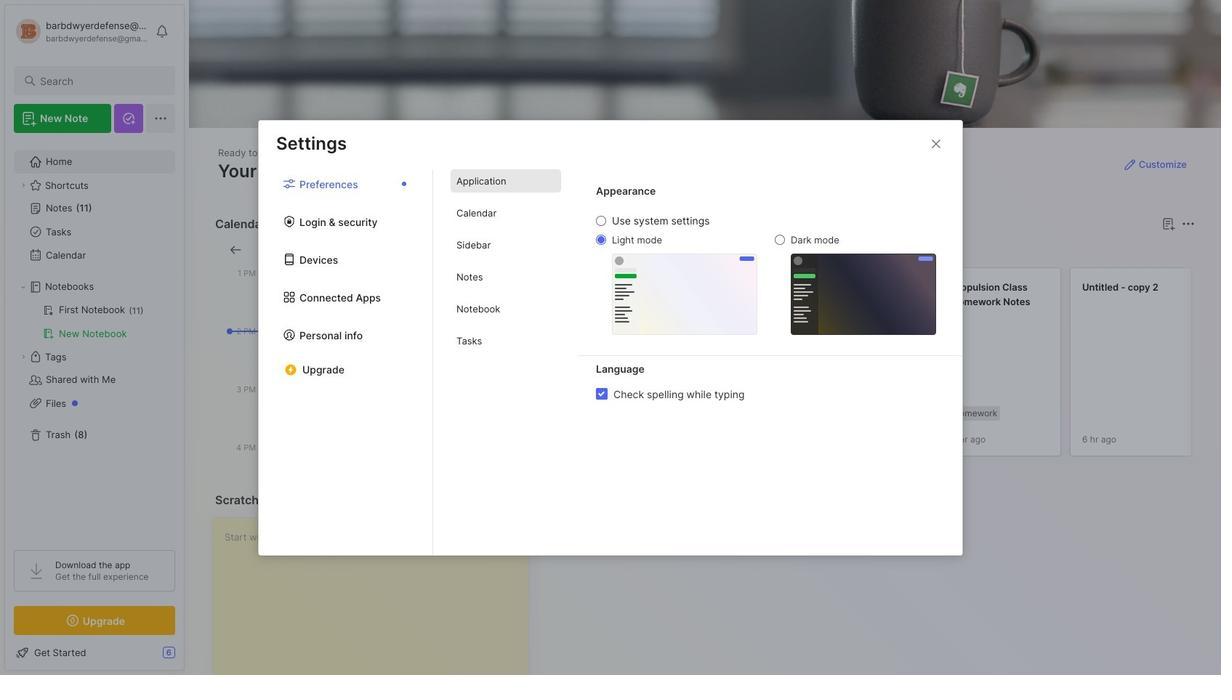 Task type: describe. For each thing, give the bounding box(es) containing it.
tree inside main element
[[5, 142, 184, 537]]

group inside tree
[[14, 299, 174, 345]]

expand tags image
[[19, 353, 28, 361]]



Task type: vqa. For each thing, say whether or not it's contained in the screenshot.
Expand Notebooks "Image"
yes



Task type: locate. For each thing, give the bounding box(es) containing it.
group
[[14, 299, 174, 345]]

None checkbox
[[596, 388, 608, 400]]

None radio
[[596, 216, 606, 226]]

none search field inside main element
[[40, 72, 162, 89]]

main element
[[0, 0, 189, 675]]

tab
[[451, 169, 561, 193], [451, 201, 561, 225], [451, 233, 561, 257], [550, 241, 593, 259], [598, 241, 657, 259], [451, 265, 561, 289], [451, 297, 561, 321], [451, 329, 561, 353]]

tab list
[[259, 169, 433, 555], [433, 169, 579, 555], [550, 241, 1193, 259]]

expand notebooks image
[[19, 283, 28, 292]]

row group
[[547, 268, 1221, 465]]

None search field
[[40, 72, 162, 89]]

Start writing… text field
[[225, 518, 528, 675]]

Search text field
[[40, 74, 162, 88]]

tree
[[5, 142, 184, 537]]

close image
[[928, 135, 945, 152]]

option group
[[596, 214, 936, 335]]

None radio
[[596, 235, 606, 245], [775, 235, 785, 245], [596, 235, 606, 245], [775, 235, 785, 245]]



